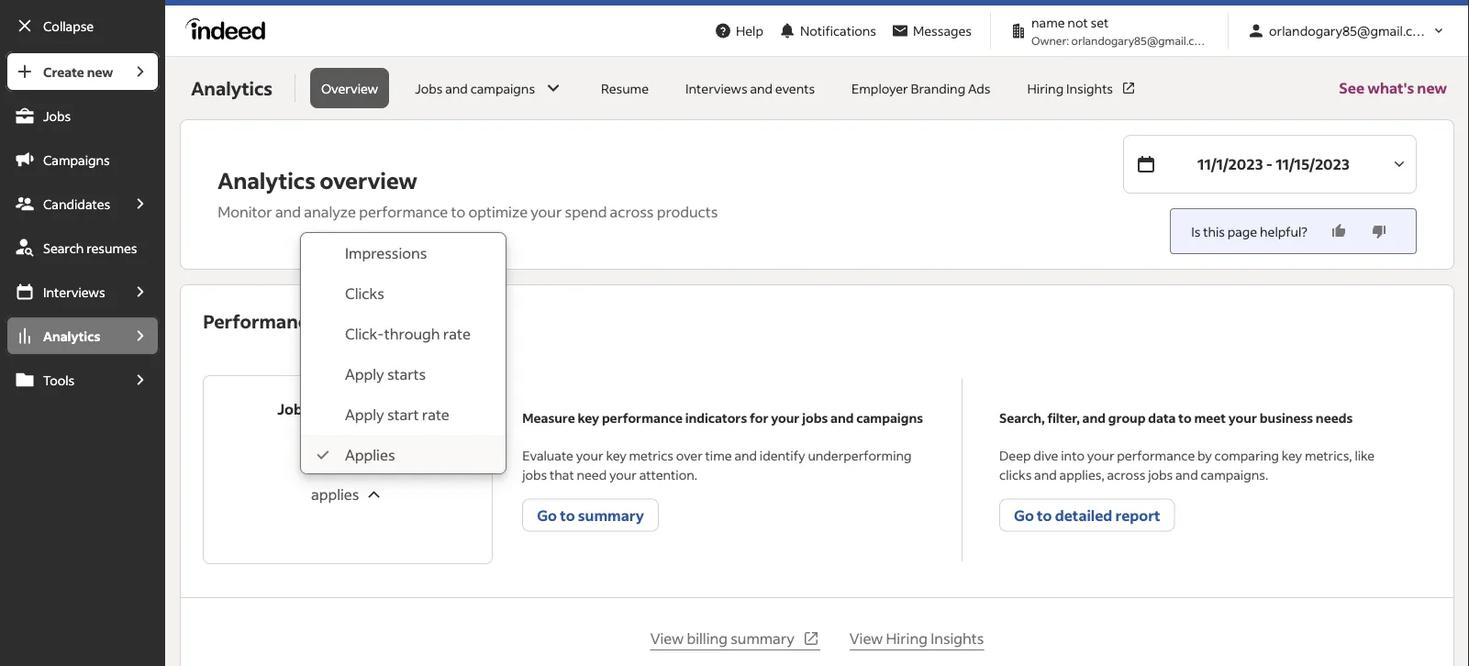 Task type: vqa. For each thing, say whether or not it's contained in the screenshot.
Apply start rate
yes



Task type: describe. For each thing, give the bounding box(es) containing it.
applies
[[345, 446, 395, 464]]

notifications button
[[771, 11, 884, 51]]

spend
[[565, 202, 607, 221]]

see what's new button
[[1339, 57, 1447, 119]]

monitor
[[218, 202, 272, 221]]

rate for apply start rate
[[422, 405, 450, 424]]

create new
[[43, 63, 113, 80]]

overview
[[321, 80, 378, 96]]

this
[[1203, 223, 1225, 240]]

see
[[1339, 78, 1365, 97]]

employer branding ads link
[[841, 68, 1002, 108]]

campaigns for jobs and campaigns 0
[[342, 400, 419, 418]]

not
[[1068, 14, 1088, 31]]

measure key performance indicators for your jobs and campaigns
[[522, 409, 923, 426]]

jobs inside evaluate your key metrics over time and identify underperforming jobs that need your attention.
[[522, 466, 547, 483]]

2 horizontal spatial campaigns
[[856, 409, 923, 426]]

search,
[[999, 409, 1045, 426]]

set
[[1091, 14, 1109, 31]]

jobs and campaigns
[[415, 80, 535, 96]]

your up need
[[576, 447, 603, 463]]

deep
[[999, 447, 1031, 463]]

owner:
[[1032, 33, 1069, 47]]

go to detailed report link
[[999, 499, 1175, 532]]

to inside go to detailed report link
[[1037, 506, 1052, 524]]

and inside evaluate your key metrics over time and identify underperforming jobs that need your attention.
[[735, 447, 757, 463]]

name
[[1032, 14, 1065, 31]]

create new link
[[6, 51, 121, 92]]

help button
[[707, 14, 771, 48]]

1 vertical spatial insights
[[931, 629, 984, 648]]

and inside button
[[445, 80, 468, 96]]

metrics
[[629, 447, 674, 463]]

0 horizontal spatial new
[[87, 63, 113, 80]]

across inside analytics overview monitor and analyze performance to optimize your spend across products
[[610, 202, 654, 221]]

branding
[[911, 80, 966, 96]]

report
[[1115, 506, 1161, 524]]

hiring insights
[[1027, 80, 1113, 96]]

search resumes
[[43, 240, 137, 256]]

orlandogary85@gmail.com button
[[1240, 14, 1455, 48]]

detailed
[[1055, 506, 1113, 524]]

0 vertical spatial analytics
[[191, 76, 273, 100]]

applies option
[[301, 435, 506, 475]]

list box containing impressions
[[301, 233, 506, 475]]

campaigns
[[43, 151, 110, 168]]

apply start rate
[[345, 405, 450, 424]]

page
[[1228, 223, 1257, 240]]

click-
[[345, 324, 384, 343]]

to inside the 'go to summary' link
[[560, 506, 575, 524]]

and inside 'link'
[[750, 80, 773, 96]]

1 horizontal spatial hiring
[[1027, 80, 1064, 96]]

resumes
[[86, 240, 137, 256]]

this page is helpful image
[[1330, 222, 1348, 240]]

clicks
[[999, 466, 1032, 483]]

optimize
[[468, 202, 528, 221]]

and inside jobs and campaigns 0
[[313, 400, 339, 418]]

business
[[1260, 409, 1313, 426]]

apply for apply start rate
[[345, 405, 384, 424]]

resume
[[601, 80, 649, 96]]

jobs for jobs
[[43, 107, 71, 124]]

applies,
[[1060, 466, 1105, 483]]

-
[[1266, 155, 1273, 173]]

collapse button
[[6, 6, 160, 46]]

interviews for interviews and events
[[686, 80, 748, 96]]

0 horizontal spatial hiring
[[886, 629, 928, 648]]

view hiring insights link
[[850, 628, 984, 651]]

1 horizontal spatial jobs
[[802, 409, 828, 426]]

indicators
[[685, 409, 747, 426]]

search, filter, and group data to meet your business needs
[[999, 409, 1353, 426]]

meet
[[1194, 409, 1226, 426]]

needs
[[1316, 409, 1353, 426]]

jobs for jobs and campaigns 0
[[277, 400, 310, 418]]

0 horizontal spatial key
[[578, 409, 599, 426]]

need
[[577, 466, 607, 483]]

interviews and events
[[686, 80, 815, 96]]

campaigns for jobs and campaigns
[[470, 80, 535, 96]]

analytics inside analytics overview monitor and analyze performance to optimize your spend across products
[[218, 166, 315, 194]]

messages link
[[884, 14, 979, 48]]

jobs and campaigns 0
[[277, 400, 419, 479]]

analytics overview monitor and analyze performance to optimize your spend across products
[[218, 166, 718, 221]]

create
[[43, 63, 84, 80]]

0
[[334, 427, 362, 479]]

view hiring insights
[[850, 629, 984, 648]]

your right for
[[771, 409, 800, 426]]

tools link
[[6, 360, 121, 400]]

analyze
[[304, 202, 356, 221]]

interviews link
[[6, 272, 121, 312]]

new inside button
[[1417, 78, 1447, 97]]

tools
[[43, 372, 75, 388]]

go to summary
[[537, 506, 644, 524]]

evaluate your key metrics over time and identify underperforming jobs that need your attention.
[[522, 447, 912, 483]]

go to summary link
[[522, 499, 659, 532]]

view for view billing summary
[[650, 629, 684, 648]]

go to detailed report
[[1014, 506, 1161, 524]]

key inside deep dive into your performance by comparing key metrics, like clicks and applies, across jobs and campaigns.
[[1282, 447, 1302, 463]]

starts
[[387, 365, 426, 384]]

view for view hiring insights
[[850, 629, 883, 648]]

underperforming
[[808, 447, 912, 463]]

measure
[[522, 409, 575, 426]]

into
[[1061, 447, 1085, 463]]

jobs and campaigns button
[[404, 68, 575, 108]]

candidates link
[[6, 184, 121, 224]]

go for go to summary
[[537, 506, 557, 524]]

applies
[[311, 485, 359, 504]]

candidates
[[43, 195, 110, 212]]

performance inside deep dive into your performance by comparing key metrics, like clicks and applies, across jobs and campaigns.
[[1117, 447, 1195, 463]]



Task type: locate. For each thing, give the bounding box(es) containing it.
2 apply from the top
[[345, 405, 384, 424]]

0 horizontal spatial insights
[[931, 629, 984, 648]]

interviews and events link
[[675, 68, 826, 108]]

analytics
[[191, 76, 273, 100], [218, 166, 315, 194], [43, 328, 100, 344]]

analytics up "monitor"
[[218, 166, 315, 194]]

across up report
[[1107, 466, 1146, 483]]

jobs
[[802, 409, 828, 426], [522, 466, 547, 483], [1148, 466, 1173, 483]]

2 horizontal spatial summary
[[731, 629, 795, 648]]

comparing
[[1215, 447, 1279, 463]]

applies button
[[300, 478, 396, 511]]

search
[[43, 240, 84, 256]]

across inside deep dive into your performance by comparing key metrics, like clicks and applies, across jobs and campaigns.
[[1107, 466, 1146, 483]]

new right what's
[[1417, 78, 1447, 97]]

evaluate
[[522, 447, 574, 463]]

rate right through
[[443, 324, 471, 343]]

campaigns link
[[6, 139, 160, 180]]

your up applies, in the bottom right of the page
[[1087, 447, 1115, 463]]

view billing summary
[[650, 629, 795, 648]]

orlandogary85@gmail.com
[[1269, 22, 1432, 39], [1072, 33, 1211, 47]]

notifications
[[800, 22, 876, 39]]

0 vertical spatial across
[[610, 202, 654, 221]]

analytics up "tools" link
[[43, 328, 100, 344]]

jobs
[[415, 80, 443, 96], [43, 107, 71, 124], [277, 400, 310, 418]]

1 vertical spatial analytics
[[218, 166, 315, 194]]

1 vertical spatial interviews
[[43, 284, 105, 300]]

2 go from the left
[[1014, 506, 1034, 524]]

interviews
[[686, 80, 748, 96], [43, 284, 105, 300]]

resume link
[[590, 68, 660, 108]]

interviews down help button
[[686, 80, 748, 96]]

1 horizontal spatial performance
[[602, 409, 683, 426]]

click-through rate
[[345, 324, 471, 343]]

1 horizontal spatial summary
[[578, 506, 644, 524]]

campaigns.
[[1201, 466, 1268, 483]]

across right the spend
[[610, 202, 654, 221]]

is this page helpful?
[[1191, 223, 1308, 240]]

0 horizontal spatial view
[[650, 629, 684, 648]]

0 horizontal spatial campaigns
[[342, 400, 419, 418]]

orlandogary85@gmail.com up see
[[1269, 22, 1432, 39]]

summary
[[322, 309, 404, 333], [578, 506, 644, 524], [731, 629, 795, 648]]

jobs for jobs and campaigns
[[415, 80, 443, 96]]

jobs up identify
[[802, 409, 828, 426]]

list box
[[301, 233, 506, 475]]

11/1/2023
[[1198, 155, 1263, 173]]

0 vertical spatial interviews
[[686, 80, 748, 96]]

0 horizontal spatial jobs
[[522, 466, 547, 483]]

1 vertical spatial performance
[[602, 409, 683, 426]]

your inside deep dive into your performance by comparing key metrics, like clicks and applies, across jobs and campaigns.
[[1087, 447, 1115, 463]]

1 vertical spatial jobs
[[43, 107, 71, 124]]

interviews down search resumes link
[[43, 284, 105, 300]]

is
[[1191, 223, 1201, 240]]

2 view from the left
[[850, 629, 883, 648]]

helpful?
[[1260, 223, 1308, 240]]

to inside analytics overview monitor and analyze performance to optimize your spend across products
[[451, 202, 465, 221]]

jobs inside jobs and campaigns 0
[[277, 400, 310, 418]]

by
[[1198, 447, 1212, 463]]

1 vertical spatial summary
[[578, 506, 644, 524]]

new right create
[[87, 63, 113, 80]]

to down that
[[560, 506, 575, 524]]

rate for click-through rate
[[443, 324, 471, 343]]

that
[[550, 466, 574, 483]]

jobs up report
[[1148, 466, 1173, 483]]

2 horizontal spatial performance
[[1117, 447, 1195, 463]]

view
[[650, 629, 684, 648], [850, 629, 883, 648]]

collapse
[[43, 17, 94, 34]]

key left metrics, at right bottom
[[1282, 447, 1302, 463]]

11/1/2023 - 11/15/2023
[[1198, 155, 1350, 173]]

insights
[[1066, 80, 1113, 96], [931, 629, 984, 648]]

start
[[387, 405, 419, 424]]

1 horizontal spatial new
[[1417, 78, 1447, 97]]

performance
[[359, 202, 448, 221], [602, 409, 683, 426], [1117, 447, 1195, 463]]

ads
[[968, 80, 991, 96]]

key up need
[[606, 447, 627, 463]]

0 horizontal spatial orlandogary85@gmail.com
[[1072, 33, 1211, 47]]

through
[[384, 324, 440, 343]]

for
[[750, 409, 769, 426]]

summary for view billing summary
[[731, 629, 795, 648]]

identify
[[760, 447, 805, 463]]

like
[[1355, 447, 1375, 463]]

analytics down indeed home image
[[191, 76, 273, 100]]

billing
[[687, 629, 728, 648]]

interviews inside 'link'
[[686, 80, 748, 96]]

campaigns inside jobs and campaigns 0
[[342, 400, 419, 418]]

1 vertical spatial across
[[1107, 466, 1146, 483]]

2 vertical spatial jobs
[[277, 400, 310, 418]]

see what's new
[[1339, 78, 1447, 97]]

hiring
[[1027, 80, 1064, 96], [886, 629, 928, 648]]

1 horizontal spatial go
[[1014, 506, 1034, 524]]

0 vertical spatial insights
[[1066, 80, 1113, 96]]

interviews for interviews
[[43, 284, 105, 300]]

1 apply from the top
[[345, 365, 384, 384]]

jobs inside button
[[415, 80, 443, 96]]

key inside evaluate your key metrics over time and identify underperforming jobs that need your attention.
[[606, 447, 627, 463]]

1 go from the left
[[537, 506, 557, 524]]

1 horizontal spatial across
[[1107, 466, 1146, 483]]

1 vertical spatial rate
[[422, 405, 450, 424]]

clicks
[[345, 284, 384, 303]]

2 horizontal spatial jobs
[[415, 80, 443, 96]]

1 horizontal spatial key
[[606, 447, 627, 463]]

indeed home image
[[186, 18, 274, 40]]

0 vertical spatial apply
[[345, 365, 384, 384]]

overview link
[[310, 68, 389, 108]]

go down clicks
[[1014, 506, 1034, 524]]

performance inside analytics overview monitor and analyze performance to optimize your spend across products
[[359, 202, 448, 221]]

2 horizontal spatial key
[[1282, 447, 1302, 463]]

1 vertical spatial apply
[[345, 405, 384, 424]]

0 horizontal spatial across
[[610, 202, 654, 221]]

1 horizontal spatial interviews
[[686, 80, 748, 96]]

0 vertical spatial summary
[[322, 309, 404, 333]]

what's
[[1368, 78, 1414, 97]]

new
[[87, 63, 113, 80], [1417, 78, 1447, 97]]

1 view from the left
[[650, 629, 684, 648]]

0 horizontal spatial go
[[537, 506, 557, 524]]

apply left start
[[345, 405, 384, 424]]

time
[[705, 447, 732, 463]]

2 horizontal spatial jobs
[[1148, 466, 1173, 483]]

view billing summary link
[[650, 628, 820, 651]]

2 vertical spatial analytics
[[43, 328, 100, 344]]

2 vertical spatial summary
[[731, 629, 795, 648]]

menu bar containing create new
[[0, 51, 165, 666]]

orlandogary85@gmail.com inside name not set owner: orlandogary85@gmail.com
[[1072, 33, 1211, 47]]

1 horizontal spatial orlandogary85@gmail.com
[[1269, 22, 1432, 39]]

analytics inside "analytics" link
[[43, 328, 100, 344]]

employer
[[852, 80, 908, 96]]

go for go to detailed report
[[1014, 506, 1034, 524]]

analytics link
[[6, 316, 121, 356]]

apply down the click-
[[345, 365, 384, 384]]

summary right billing
[[731, 629, 795, 648]]

to left optimize
[[451, 202, 465, 221]]

0 vertical spatial performance
[[359, 202, 448, 221]]

impressions
[[345, 244, 427, 262]]

this page is not helpful image
[[1370, 222, 1389, 240]]

to right data
[[1179, 409, 1192, 426]]

jobs down create new link
[[43, 107, 71, 124]]

1 horizontal spatial insights
[[1066, 80, 1113, 96]]

metrics,
[[1305, 447, 1352, 463]]

deep dive into your performance by comparing key metrics, like clicks and applies, across jobs and campaigns.
[[999, 447, 1375, 483]]

summary for go to summary
[[578, 506, 644, 524]]

group
[[165, 0, 1469, 6]]

jobs link
[[6, 95, 160, 136]]

0 horizontal spatial jobs
[[43, 107, 71, 124]]

rate right start
[[422, 405, 450, 424]]

hiring insights link
[[1016, 68, 1148, 108]]

your left the spend
[[531, 202, 562, 221]]

jobs inside deep dive into your performance by comparing key metrics, like clicks and applies, across jobs and campaigns.
[[1148, 466, 1173, 483]]

help
[[736, 22, 764, 39]]

products
[[657, 202, 718, 221]]

events
[[775, 80, 815, 96]]

dive
[[1034, 447, 1059, 463]]

1 horizontal spatial view
[[850, 629, 883, 648]]

name not set owner: orlandogary85@gmail.com element
[[1002, 13, 1217, 49]]

apply for apply starts
[[345, 365, 384, 384]]

name not set owner: orlandogary85@gmail.com
[[1032, 14, 1211, 47]]

2 vertical spatial performance
[[1117, 447, 1195, 463]]

and inside analytics overview monitor and analyze performance to optimize your spend across products
[[275, 202, 301, 221]]

your right meet
[[1229, 409, 1257, 426]]

key right measure
[[578, 409, 599, 426]]

apply
[[345, 365, 384, 384], [345, 405, 384, 424]]

key
[[578, 409, 599, 426], [606, 447, 627, 463], [1282, 447, 1302, 463]]

messages
[[913, 22, 972, 39]]

0 vertical spatial rate
[[443, 324, 471, 343]]

1 horizontal spatial jobs
[[277, 400, 310, 418]]

campaigns
[[470, 80, 535, 96], [342, 400, 419, 418], [856, 409, 923, 426]]

0 vertical spatial hiring
[[1027, 80, 1064, 96]]

menu bar
[[0, 51, 165, 666]]

summary down "clicks"
[[322, 309, 404, 333]]

orlandogary85@gmail.com inside dropdown button
[[1269, 22, 1432, 39]]

rate
[[443, 324, 471, 343], [422, 405, 450, 424]]

go
[[537, 506, 557, 524], [1014, 506, 1034, 524]]

0 vertical spatial jobs
[[415, 80, 443, 96]]

go down that
[[537, 506, 557, 524]]

jobs down evaluate
[[522, 466, 547, 483]]

jobs right 'overview'
[[415, 80, 443, 96]]

performance down data
[[1117, 447, 1195, 463]]

0 horizontal spatial summary
[[322, 309, 404, 333]]

employer branding ads
[[852, 80, 991, 96]]

performance up metrics
[[602, 409, 683, 426]]

to left detailed
[[1037, 506, 1052, 524]]

campaigns inside 'jobs and campaigns' button
[[470, 80, 535, 96]]

0 horizontal spatial performance
[[359, 202, 448, 221]]

1 vertical spatial hiring
[[886, 629, 928, 648]]

summary down need
[[578, 506, 644, 524]]

orlandogary85@gmail.com down set
[[1072, 33, 1211, 47]]

performance summary
[[203, 309, 404, 333]]

performance up impressions
[[359, 202, 448, 221]]

overview
[[320, 166, 417, 194]]

jobs down performance summary
[[277, 400, 310, 418]]

your inside analytics overview monitor and analyze performance to optimize your spend across products
[[531, 202, 562, 221]]

0 horizontal spatial interviews
[[43, 284, 105, 300]]

data
[[1148, 409, 1176, 426]]

1 horizontal spatial campaigns
[[470, 80, 535, 96]]

your right need
[[609, 466, 637, 483]]



